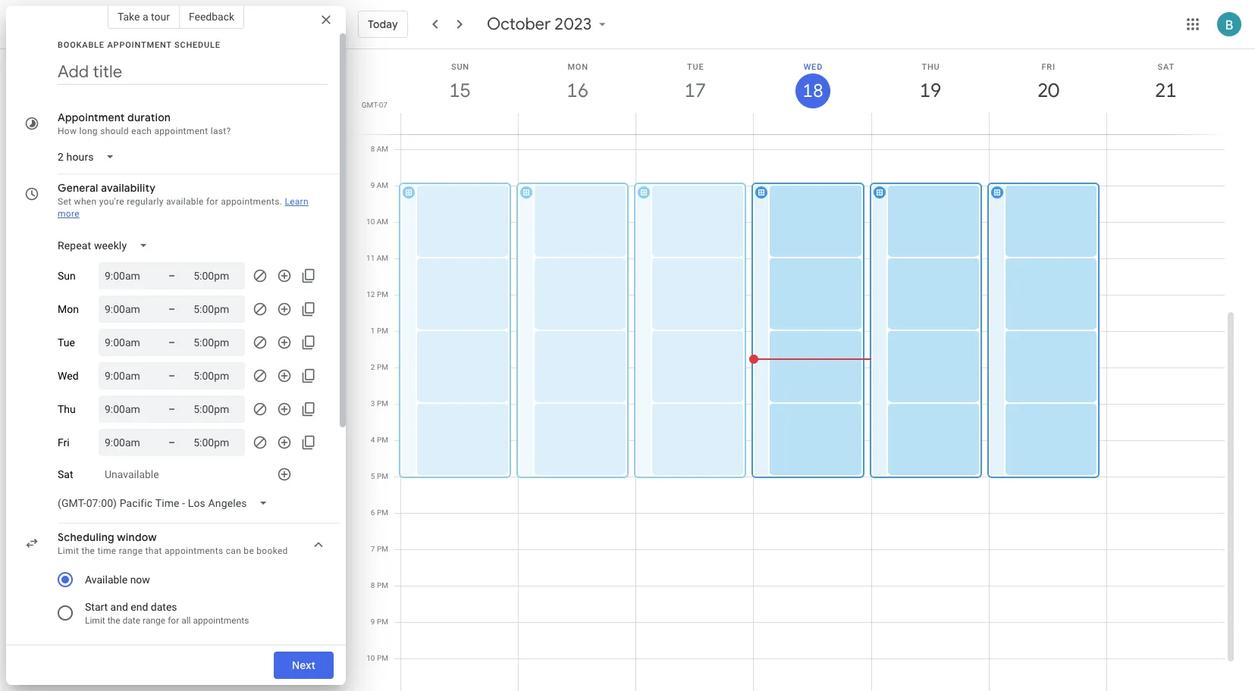 Task type: locate. For each thing, give the bounding box(es) containing it.
End time on Mondays text field
[[194, 300, 239, 319]]

0 vertical spatial fri
[[1042, 62, 1056, 72]]

in
[[124, 646, 132, 657]]

1 vertical spatial limit
[[85, 616, 105, 626]]

8 up 9 am
[[371, 145, 375, 153]]

0 horizontal spatial limit
[[58, 546, 79, 557]]

21
[[1154, 78, 1176, 103]]

Start time on Mondays text field
[[105, 300, 150, 319]]

0 vertical spatial 9
[[371, 181, 375, 190]]

pm for 1 pm
[[377, 327, 388, 335]]

0 vertical spatial sat
[[1158, 62, 1175, 72]]

0 horizontal spatial be
[[244, 546, 254, 557]]

18
[[802, 79, 823, 103]]

1 vertical spatial for
[[168, 616, 179, 626]]

1 vertical spatial appointments
[[193, 616, 249, 626]]

1 vertical spatial thu
[[58, 403, 76, 416]]

thu left start time on thursdays text field
[[58, 403, 76, 416]]

0 vertical spatial sun
[[451, 62, 469, 72]]

that down window
[[145, 546, 162, 557]]

4 am from the top
[[377, 254, 388, 262]]

8 pm from the top
[[377, 545, 388, 554]]

1 vertical spatial time
[[102, 646, 121, 657]]

am right 11
[[377, 254, 388, 262]]

tue for tue
[[58, 337, 75, 349]]

2 am from the top
[[377, 181, 388, 190]]

Add title text field
[[58, 61, 328, 83]]

0 horizontal spatial mon
[[58, 303, 79, 316]]

4 pm
[[371, 436, 388, 444]]

– left end time on sundays text box
[[168, 270, 175, 282]]

1 vertical spatial range
[[143, 616, 165, 626]]

15 column header
[[400, 49, 519, 134]]

10 am
[[366, 218, 388, 226]]

pm right 6
[[377, 509, 388, 517]]

pm right the 2
[[377, 363, 388, 372]]

am down 8 am
[[377, 181, 388, 190]]

10 for 10 pm
[[367, 655, 375, 663]]

2 9 from the top
[[371, 618, 375, 626]]

appointment for duration
[[154, 126, 208, 137]]

1 horizontal spatial be
[[279, 646, 290, 657]]

appointments up dates
[[165, 546, 223, 557]]

tue inside tue 17
[[687, 62, 704, 72]]

thu inside the thu 19
[[922, 62, 940, 72]]

bookable appointment schedule
[[58, 40, 221, 50]]

grid
[[352, 49, 1237, 692]]

pm right 7 in the left of the page
[[377, 545, 388, 554]]

1 horizontal spatial mon
[[568, 62, 588, 72]]

thu for thu
[[58, 403, 76, 416]]

1 horizontal spatial that
[[173, 646, 189, 657]]

start
[[85, 601, 108, 614]]

wed up wednesday, october 18, today element
[[804, 62, 823, 72]]

appointments inside scheduling window limit the time range that appointments can be booked
[[165, 546, 223, 557]]

0 horizontal spatial wed
[[58, 370, 79, 382]]

1 vertical spatial appointment
[[205, 646, 259, 657]]

mon for mon
[[58, 303, 79, 316]]

0 vertical spatial tue
[[687, 62, 704, 72]]

5 pm
[[371, 473, 388, 481]]

– right start time on wednesdays text field at the bottom of the page
[[168, 370, 175, 382]]

pm down 9 pm
[[377, 655, 388, 663]]

pm right 5 on the bottom of page
[[377, 473, 388, 481]]

sat inside sat 21
[[1158, 62, 1175, 72]]

0 vertical spatial mon
[[568, 62, 588, 72]]

1 9 from the top
[[371, 181, 375, 190]]

– right the start time on tuesdays text field
[[168, 337, 175, 349]]

9 for 9 am
[[371, 181, 375, 190]]

sun for sun 15
[[451, 62, 469, 72]]

for left the all
[[168, 616, 179, 626]]

sun inside "sun 15"
[[451, 62, 469, 72]]

october
[[487, 14, 551, 35]]

saturday, october 21 element
[[1149, 74, 1183, 108]]

1 vertical spatial be
[[279, 646, 290, 657]]

appointment inside maximum time in advance that an appointment can be booked
[[205, 646, 259, 657]]

1 vertical spatial that
[[173, 646, 189, 657]]

1 vertical spatial wed
[[58, 370, 79, 382]]

1 horizontal spatial booked
[[257, 546, 288, 557]]

tuesday, october 17 element
[[678, 74, 713, 108]]

10 down 9 pm
[[367, 655, 375, 663]]

pm
[[377, 290, 388, 299], [377, 327, 388, 335], [377, 363, 388, 372], [377, 400, 388, 408], [377, 436, 388, 444], [377, 473, 388, 481], [377, 509, 388, 517], [377, 545, 388, 554], [377, 582, 388, 590], [377, 618, 388, 626], [377, 655, 388, 663]]

1 vertical spatial mon
[[58, 303, 79, 316]]

8 down 7 in the left of the page
[[371, 582, 375, 590]]

1 horizontal spatial fri
[[1042, 62, 1056, 72]]

End time on Tuesdays text field
[[194, 334, 239, 352]]

0 vertical spatial booked
[[257, 546, 288, 557]]

set when you're regularly available for appointments.
[[58, 196, 282, 207]]

1 pm from the top
[[377, 290, 388, 299]]

thu 19
[[919, 62, 941, 103]]

0 vertical spatial the
[[82, 546, 95, 557]]

take a tour button
[[108, 5, 180, 29]]

sun for sun
[[58, 270, 76, 282]]

9 for 9 pm
[[371, 618, 375, 626]]

pm right 1
[[377, 327, 388, 335]]

that left "an" at the left bottom
[[173, 646, 189, 657]]

Start time on Wednesdays text field
[[105, 367, 150, 385]]

10
[[366, 218, 375, 226], [367, 655, 375, 663]]

0 vertical spatial wed
[[804, 62, 823, 72]]

1 vertical spatial fri
[[58, 437, 70, 449]]

1 10 from the top
[[366, 218, 375, 226]]

0 vertical spatial can
[[226, 546, 241, 557]]

– for sun
[[168, 270, 175, 282]]

16
[[566, 78, 588, 103]]

7
[[371, 545, 375, 554]]

appointment duration how long should each appointment last?
[[58, 111, 231, 137]]

Start time on Sundays text field
[[105, 267, 150, 285]]

17 column header
[[636, 49, 754, 134]]

10 pm from the top
[[377, 618, 388, 626]]

learn
[[285, 196, 309, 207]]

wed inside "wed 18"
[[804, 62, 823, 72]]

pm down the 7 pm
[[377, 582, 388, 590]]

limit down "scheduling"
[[58, 546, 79, 557]]

range down dates
[[143, 616, 165, 626]]

tue for tue 17
[[687, 62, 704, 72]]

monday, october 16 element
[[560, 74, 595, 108]]

0 vertical spatial be
[[244, 546, 254, 557]]

the down and
[[107, 616, 120, 626]]

4 – from the top
[[168, 370, 175, 382]]

tue
[[687, 62, 704, 72], [58, 337, 75, 349]]

next button
[[274, 648, 334, 684]]

0 horizontal spatial booked
[[58, 658, 89, 669]]

4 pm from the top
[[377, 400, 388, 408]]

1 horizontal spatial the
[[107, 616, 120, 626]]

time down "scheduling"
[[97, 546, 116, 557]]

1 horizontal spatial can
[[262, 646, 277, 657]]

sat up "scheduling"
[[58, 469, 73, 481]]

9 up 10 am
[[371, 181, 375, 190]]

5
[[371, 473, 375, 481]]

regularly
[[127, 196, 164, 207]]

1 vertical spatial sat
[[58, 469, 73, 481]]

am down 9 am
[[377, 218, 388, 226]]

today
[[368, 17, 398, 31]]

2 8 from the top
[[371, 582, 375, 590]]

0 horizontal spatial that
[[145, 546, 162, 557]]

tue 17
[[684, 62, 705, 103]]

9 am
[[371, 181, 388, 190]]

range inside start and end dates limit the date range for all appointments
[[143, 616, 165, 626]]

for right available
[[206, 196, 218, 207]]

6 pm from the top
[[377, 473, 388, 481]]

7 pm from the top
[[377, 509, 388, 517]]

1 am from the top
[[377, 145, 388, 153]]

be inside maximum time in advance that an appointment can be booked
[[279, 646, 290, 657]]

1 vertical spatial sun
[[58, 270, 76, 282]]

appointment down duration
[[154, 126, 208, 137]]

gmt-
[[362, 101, 379, 109]]

1 pm
[[371, 327, 388, 335]]

0 vertical spatial that
[[145, 546, 162, 557]]

1 vertical spatial can
[[262, 646, 277, 657]]

8
[[371, 145, 375, 153], [371, 582, 375, 590]]

sun 15
[[448, 62, 470, 103]]

9 pm from the top
[[377, 582, 388, 590]]

8 for 8 pm
[[371, 582, 375, 590]]

appointment inside appointment duration how long should each appointment last?
[[154, 126, 208, 137]]

when
[[74, 196, 97, 207]]

that inside maximum time in advance that an appointment can be booked
[[173, 646, 189, 657]]

sun left start time on sundays text box
[[58, 270, 76, 282]]

End time on Fridays text field
[[194, 434, 239, 452]]

limit down start
[[85, 616, 105, 626]]

sat for sat 21
[[1158, 62, 1175, 72]]

pm right 4
[[377, 436, 388, 444]]

0 horizontal spatial the
[[82, 546, 95, 557]]

1 horizontal spatial tue
[[687, 62, 704, 72]]

booked
[[257, 546, 288, 557], [58, 658, 89, 669]]

5 – from the top
[[168, 403, 175, 416]]

be
[[244, 546, 254, 557], [279, 646, 290, 657]]

learn more link
[[58, 196, 309, 219]]

0 vertical spatial 8
[[371, 145, 375, 153]]

5 pm from the top
[[377, 436, 388, 444]]

11 pm from the top
[[377, 655, 388, 663]]

3 am from the top
[[377, 218, 388, 226]]

availability
[[101, 181, 156, 195]]

0 vertical spatial thu
[[922, 62, 940, 72]]

am up 9 am
[[377, 145, 388, 153]]

1 horizontal spatial limit
[[85, 616, 105, 626]]

fri for fri 20
[[1042, 62, 1056, 72]]

1 horizontal spatial wed
[[804, 62, 823, 72]]

pm down 8 pm
[[377, 618, 388, 626]]

None field
[[52, 143, 127, 171], [52, 232, 160, 259], [52, 490, 280, 517], [52, 143, 127, 171], [52, 232, 160, 259], [52, 490, 280, 517]]

1 vertical spatial tue
[[58, 337, 75, 349]]

bookable
[[58, 40, 105, 50]]

6 – from the top
[[168, 437, 175, 449]]

0 horizontal spatial can
[[226, 546, 241, 557]]

wed
[[804, 62, 823, 72], [58, 370, 79, 382]]

general
[[58, 181, 98, 195]]

0 horizontal spatial tue
[[58, 337, 75, 349]]

Start time on Thursdays text field
[[105, 400, 150, 419]]

1 vertical spatial the
[[107, 616, 120, 626]]

– for tue
[[168, 337, 175, 349]]

9 up 10 pm
[[371, 618, 375, 626]]

option group
[[52, 564, 312, 630]]

october 2023
[[487, 14, 592, 35]]

Start time on Fridays text field
[[105, 434, 150, 452]]

3
[[371, 400, 375, 408]]

can inside scheduling window limit the time range that appointments can be booked
[[226, 546, 241, 557]]

2023
[[554, 14, 592, 35]]

time
[[97, 546, 116, 557], [102, 646, 121, 657]]

2 pm
[[371, 363, 388, 372]]

thursday, october 19 element
[[913, 74, 948, 108]]

all
[[181, 616, 191, 626]]

0 horizontal spatial for
[[168, 616, 179, 626]]

9
[[371, 181, 375, 190], [371, 618, 375, 626]]

mon up the 16
[[568, 62, 588, 72]]

1 vertical spatial booked
[[58, 658, 89, 669]]

3 pm from the top
[[377, 363, 388, 372]]

1 horizontal spatial for
[[206, 196, 218, 207]]

pm for 2 pm
[[377, 363, 388, 372]]

0 horizontal spatial sat
[[58, 469, 73, 481]]

thu up 19
[[922, 62, 940, 72]]

0 vertical spatial 10
[[366, 218, 375, 226]]

am for 8 am
[[377, 145, 388, 153]]

4
[[371, 436, 375, 444]]

1 8 from the top
[[371, 145, 375, 153]]

appointments right the all
[[193, 616, 249, 626]]

how
[[58, 126, 77, 137]]

can
[[226, 546, 241, 557], [262, 646, 277, 657]]

0 horizontal spatial fri
[[58, 437, 70, 449]]

fri up 20
[[1042, 62, 1056, 72]]

mon left start time on mondays text box
[[58, 303, 79, 316]]

am for 11 am
[[377, 254, 388, 262]]

1 vertical spatial 8
[[371, 582, 375, 590]]

0 horizontal spatial thu
[[58, 403, 76, 416]]

advance
[[134, 646, 170, 657]]

0 vertical spatial appointments
[[165, 546, 223, 557]]

–
[[168, 270, 175, 282], [168, 303, 175, 316], [168, 337, 175, 349], [168, 370, 175, 382], [168, 403, 175, 416], [168, 437, 175, 449]]

tue left the start time on tuesdays text field
[[58, 337, 75, 349]]

grid containing 15
[[352, 49, 1237, 692]]

End time on Sundays text field
[[194, 267, 239, 285]]

sunday, october 15 element
[[443, 74, 477, 108]]

pm right 3
[[377, 400, 388, 408]]

appointment right "an" at the left bottom
[[205, 646, 259, 657]]

1 horizontal spatial sun
[[451, 62, 469, 72]]

pm for 9 pm
[[377, 618, 388, 626]]

pm right the 12
[[377, 290, 388, 299]]

appointment
[[154, 126, 208, 137], [205, 646, 259, 657]]

2 pm from the top
[[377, 327, 388, 335]]

fri left start time on fridays text box
[[58, 437, 70, 449]]

10 up 11
[[366, 218, 375, 226]]

pm for 6 pm
[[377, 509, 388, 517]]

fri inside fri 20
[[1042, 62, 1056, 72]]

tue up 17 at the right
[[687, 62, 704, 72]]

take
[[117, 11, 140, 23]]

appointments inside start and end dates limit the date range for all appointments
[[193, 616, 249, 626]]

18 column header
[[753, 49, 872, 134]]

– right start time on thursdays text field
[[168, 403, 175, 416]]

duration
[[127, 111, 171, 124]]

0 horizontal spatial sun
[[58, 270, 76, 282]]

1 vertical spatial 9
[[371, 618, 375, 626]]

time left in
[[102, 646, 121, 657]]

– right start time on fridays text box
[[168, 437, 175, 449]]

sat up the 21
[[1158, 62, 1175, 72]]

– for mon
[[168, 303, 175, 316]]

the down "scheduling"
[[82, 546, 95, 557]]

gmt-07
[[362, 101, 388, 109]]

range down window
[[119, 546, 143, 557]]

– for fri
[[168, 437, 175, 449]]

wed left start time on wednesdays text field at the bottom of the page
[[58, 370, 79, 382]]

3 – from the top
[[168, 337, 175, 349]]

sat
[[1158, 62, 1175, 72], [58, 469, 73, 481]]

take a tour
[[117, 11, 170, 23]]

2 10 from the top
[[367, 655, 375, 663]]

mon inside mon 16
[[568, 62, 588, 72]]

0 vertical spatial time
[[97, 546, 116, 557]]

sun up 15
[[451, 62, 469, 72]]

07
[[379, 101, 388, 109]]

scheduling window limit the time range that appointments can be booked
[[58, 531, 288, 557]]

1 horizontal spatial thu
[[922, 62, 940, 72]]

the
[[82, 546, 95, 557], [107, 616, 120, 626]]

0 vertical spatial limit
[[58, 546, 79, 557]]

1 vertical spatial 10
[[367, 655, 375, 663]]

– right start time on mondays text box
[[168, 303, 175, 316]]

appointments
[[165, 546, 223, 557], [193, 616, 249, 626]]

0 vertical spatial range
[[119, 546, 143, 557]]

1 – from the top
[[168, 270, 175, 282]]

thu
[[922, 62, 940, 72], [58, 403, 76, 416]]

1 horizontal spatial sat
[[1158, 62, 1175, 72]]

range inside scheduling window limit the time range that appointments can be booked
[[119, 546, 143, 557]]

2 – from the top
[[168, 303, 175, 316]]

0 vertical spatial appointment
[[154, 126, 208, 137]]

12 pm
[[367, 290, 388, 299]]



Task type: vqa. For each thing, say whether or not it's contained in the screenshot.
8 am
yes



Task type: describe. For each thing, give the bounding box(es) containing it.
End time on Thursdays text field
[[194, 400, 239, 419]]

15
[[448, 78, 470, 103]]

scheduling
[[58, 531, 114, 545]]

available now
[[85, 574, 150, 586]]

pm for 10 pm
[[377, 655, 388, 663]]

8 pm
[[371, 582, 388, 590]]

pm for 8 pm
[[377, 582, 388, 590]]

3 pm
[[371, 400, 388, 408]]

you're
[[99, 196, 124, 207]]

– for thu
[[168, 403, 175, 416]]

today button
[[358, 6, 408, 42]]

and
[[110, 601, 128, 614]]

11
[[366, 254, 375, 262]]

limit inside start and end dates limit the date range for all appointments
[[85, 616, 105, 626]]

time inside maximum time in advance that an appointment can be booked
[[102, 646, 121, 657]]

12
[[367, 290, 375, 299]]

wed for wed
[[58, 370, 79, 382]]

last?
[[211, 126, 231, 137]]

start and end dates limit the date range for all appointments
[[85, 601, 249, 626]]

17
[[684, 78, 705, 103]]

2
[[371, 363, 375, 372]]

learn more
[[58, 196, 309, 219]]

10 pm
[[367, 655, 388, 663]]

now
[[130, 574, 150, 586]]

pm for 3 pm
[[377, 400, 388, 408]]

booked inside maximum time in advance that an appointment can be booked
[[58, 658, 89, 669]]

appointment
[[58, 111, 125, 124]]

8 for 8 am
[[371, 145, 375, 153]]

feedback
[[189, 11, 234, 23]]

end
[[131, 601, 148, 614]]

schedule
[[174, 40, 221, 50]]

can inside maximum time in advance that an appointment can be booked
[[262, 646, 277, 657]]

window
[[117, 531, 157, 545]]

next
[[292, 659, 316, 673]]

be inside scheduling window limit the time range that appointments can be booked
[[244, 546, 254, 557]]

general availability
[[58, 181, 156, 195]]

more
[[58, 209, 80, 219]]

10 for 10 am
[[366, 218, 375, 226]]

mon 16
[[566, 62, 588, 103]]

pm for 7 pm
[[377, 545, 388, 554]]

long
[[79, 126, 98, 137]]

tour
[[151, 11, 170, 23]]

19
[[919, 78, 941, 103]]

set
[[58, 196, 72, 207]]

the inside start and end dates limit the date range for all appointments
[[107, 616, 120, 626]]

fri 20
[[1037, 62, 1058, 103]]

date
[[123, 616, 140, 626]]

wednesday, october 18, today element
[[796, 74, 830, 108]]

11 am
[[366, 254, 388, 262]]

21 column header
[[1106, 49, 1225, 134]]

20 column header
[[989, 49, 1107, 134]]

dates
[[151, 601, 177, 614]]

unavailable
[[105, 469, 159, 481]]

Start time on Tuesdays text field
[[105, 334, 150, 352]]

maximum
[[58, 646, 100, 657]]

appointments.
[[221, 196, 282, 207]]

limit inside scheduling window limit the time range that appointments can be booked
[[58, 546, 79, 557]]

20
[[1037, 78, 1058, 103]]

feedback button
[[180, 5, 244, 29]]

7 pm
[[371, 545, 388, 554]]

thu for thu 19
[[922, 62, 940, 72]]

pm for 12 pm
[[377, 290, 388, 299]]

0 vertical spatial for
[[206, 196, 218, 207]]

6
[[371, 509, 375, 517]]

available
[[166, 196, 204, 207]]

the inside scheduling window limit the time range that appointments can be booked
[[82, 546, 95, 557]]

should
[[100, 126, 129, 137]]

am for 9 am
[[377, 181, 388, 190]]

maximum time in advance that an appointment can be booked
[[58, 646, 290, 669]]

mon for mon 16
[[568, 62, 588, 72]]

sat 21
[[1154, 62, 1176, 103]]

1
[[371, 327, 375, 335]]

wed 18
[[802, 62, 823, 103]]

appointment
[[107, 40, 172, 50]]

time inside scheduling window limit the time range that appointments can be booked
[[97, 546, 116, 557]]

pm for 4 pm
[[377, 436, 388, 444]]

that inside scheduling window limit the time range that appointments can be booked
[[145, 546, 162, 557]]

– for wed
[[168, 370, 175, 382]]

pm for 5 pm
[[377, 473, 388, 481]]

available
[[85, 574, 128, 586]]

19 column header
[[871, 49, 990, 134]]

8 am
[[371, 145, 388, 153]]

am for 10 am
[[377, 218, 388, 226]]

6 pm
[[371, 509, 388, 517]]

fri for fri
[[58, 437, 70, 449]]

9 pm
[[371, 618, 388, 626]]

each
[[131, 126, 152, 137]]

friday, october 20 element
[[1031, 74, 1066, 108]]

appointment for time
[[205, 646, 259, 657]]

an
[[192, 646, 202, 657]]

End time on Wednesdays text field
[[194, 367, 239, 385]]

october 2023 button
[[481, 14, 616, 35]]

wed for wed 18
[[804, 62, 823, 72]]

a
[[143, 11, 148, 23]]

option group containing available now
[[52, 564, 312, 630]]

booked inside scheduling window limit the time range that appointments can be booked
[[257, 546, 288, 557]]

sat for sat
[[58, 469, 73, 481]]

16 column header
[[518, 49, 637, 134]]

for inside start and end dates limit the date range for all appointments
[[168, 616, 179, 626]]



